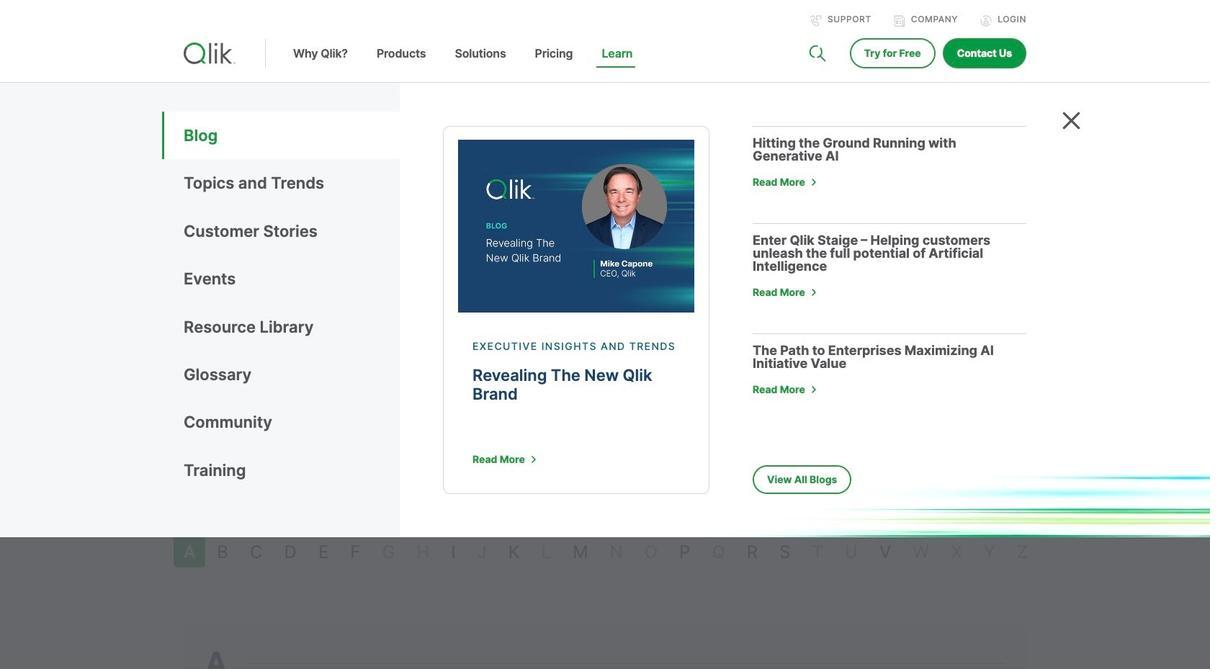 Task type: describe. For each thing, give the bounding box(es) containing it.
close search image
[[1063, 112, 1081, 130]]

login image
[[981, 15, 992, 27]]

support image
[[811, 15, 822, 27]]

data integration & analytics glossary - hero image image
[[616, 85, 1123, 481]]



Task type: locate. For each thing, give the bounding box(es) containing it.
qlik image
[[184, 43, 236, 64]]

headshot of mike capone, ceo, qlik and the text "revealing the new qlik brand" image
[[458, 140, 695, 313]]

company image
[[894, 15, 906, 27]]



Task type: vqa. For each thing, say whether or not it's contained in the screenshot.
first 'Qlik' from the top
no



